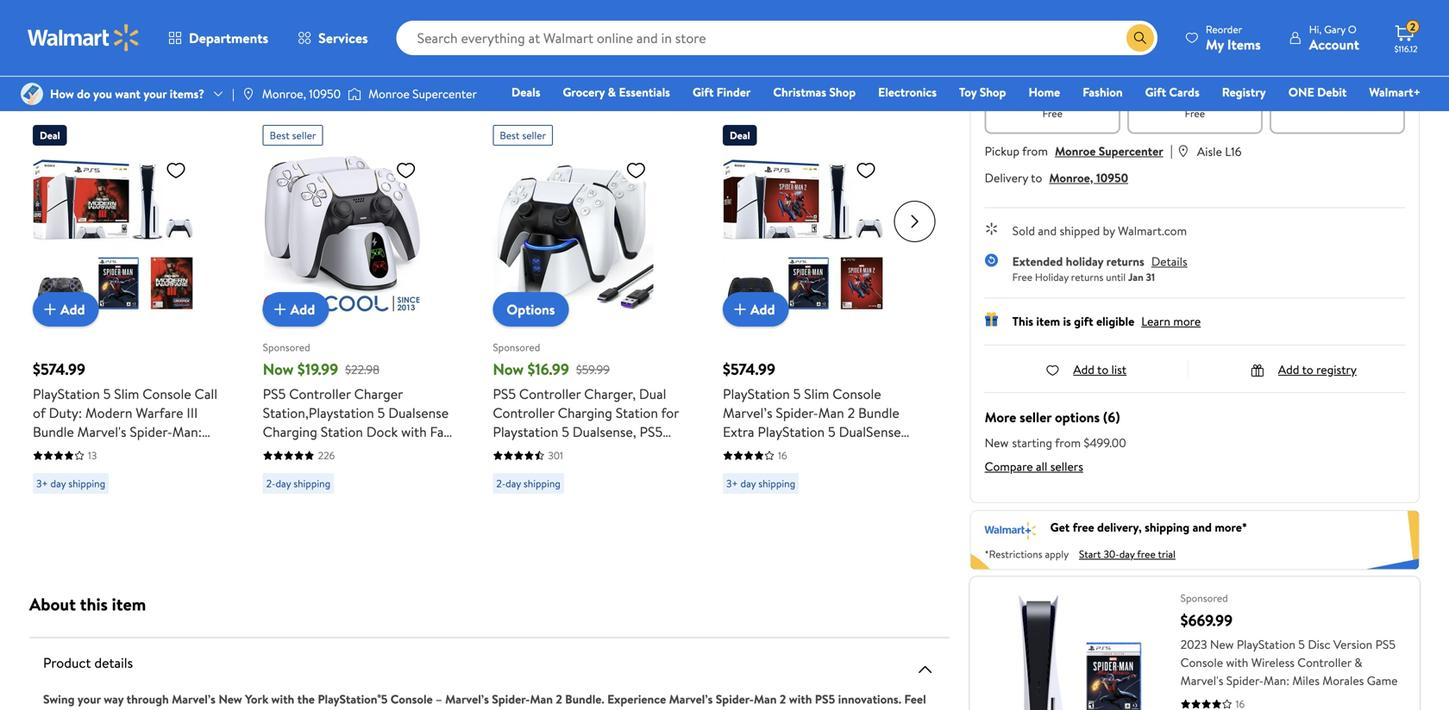 Task type: locate. For each thing, give the bounding box(es) containing it.
0 horizontal spatial best seller
[[270, 128, 316, 143]]

do for how do you want your items?
[[77, 85, 90, 102]]

man up morales'
[[754, 691, 777, 708]]

wireless inside $574.99 playstation 5 slim console marvel's spider-man 2 bundle extra playstation 5 dualsense wireless controller midnight black  marvel's spider-man: miles morales for playstation 5
[[723, 442, 772, 461]]

new inside sponsored $669.99 2023 new playstation 5 disc version ps5 console with wireless controller & marvel's spider-man: miles morales game
[[1210, 637, 1234, 653]]

swing
[[43, 691, 75, 708]]

items?
[[170, 85, 204, 102]]

best seller down deals link
[[500, 128, 546, 143]]

this
[[1012, 313, 1033, 330]]

spider- up "16"
[[776, 404, 818, 423]]

0 horizontal spatial today
[[1182, 92, 1208, 107]]

led inside sponsored now $16.99 $59.99 ps5 controller charger, dual controller charging station for playstation 5 dualsense, ps5 charging station with led indicator/fast charging cable
[[625, 442, 650, 461]]

5 inside sponsored now $16.99 $59.99 ps5 controller charger, dual controller charging station for playstation 5 dualsense, ps5 charging station with led indicator/fast charging cable
[[562, 423, 569, 442]]

product
[[43, 654, 91, 673]]

1 vertical spatial pickup
[[985, 143, 1020, 159]]

miles left morales'
[[706, 709, 733, 711]]

console left call
[[143, 385, 191, 404]]

2 vertical spatial wireless
[[1251, 655, 1295, 672]]

1 horizontal spatial dualsense
[[839, 423, 901, 442]]

bundle up midnight on the right bottom of the page
[[858, 404, 900, 423]]

spider- inside sponsored $669.99 2023 new playstation 5 disc version ps5 console with wireless controller & marvel's spider-man: miles morales game
[[1226, 673, 1264, 690]]

0 horizontal spatial free
[[1012, 270, 1033, 284]]

sold
[[1012, 222, 1035, 239]]

supercenter left deals link
[[412, 85, 477, 102]]

adaptive
[[210, 709, 255, 711]]

to for registry
[[1302, 361, 1314, 378]]

your for item?
[[1105, 7, 1135, 29]]

with inside sponsored now $16.99 $59.99 ps5 controller charger, dual controller charging station for playstation 5 dualsense, ps5 charging station with led indicator/fast charging cable
[[596, 442, 622, 461]]

free
[[1043, 106, 1063, 121], [1185, 106, 1205, 121], [1012, 270, 1033, 284]]

 image right the monroe, 10950
[[348, 85, 362, 103]]

1 horizontal spatial how
[[985, 7, 1016, 29]]

1 add to cart image from the left
[[270, 299, 290, 320]]

| right items?
[[232, 85, 234, 102]]

pickup
[[1178, 76, 1212, 93], [985, 143, 1020, 159]]

monroe, 10950
[[262, 85, 341, 102]]

new inside more seller options (6) new starting from $499.00 compare all sellers
[[985, 435, 1009, 451]]

new up compare
[[985, 435, 1009, 451]]

2 up parker's
[[556, 691, 562, 708]]

best down deals link
[[500, 128, 520, 143]]

today inside delivery today
[[1324, 92, 1350, 107]]

2 2- from the left
[[496, 477, 506, 491]]

2 2-day shipping from the left
[[496, 477, 561, 491]]

1 vertical spatial monroe
[[1055, 143, 1096, 159]]

 image left the monroe, 10950
[[241, 87, 255, 101]]

0 horizontal spatial man
[[530, 691, 553, 708]]

the down swing
[[43, 709, 61, 711]]

how up toy shop
[[985, 7, 1016, 29]]

item right this
[[112, 593, 146, 617]]

1 horizontal spatial delivery
[[1316, 76, 1359, 93]]

day up camouflage
[[50, 477, 66, 491]]

0 horizontal spatial free
[[1073, 519, 1094, 536]]

miles inside the swing your way through marvel's new york with the playstation®5 console – marvel's spider-man 2 bundle. experience marvel's spider-man 2 with ps5 innovations. feel the force of web-swinging with adaptive triggers, while haptic feedback responds to peter parker's new symbiote abilities and miles morales' evolved bio-electric skills
[[706, 709, 733, 711]]

2-day shipping for $19.99
[[266, 477, 331, 491]]

2 horizontal spatial new
[[1210, 637, 1234, 653]]

services
[[318, 28, 368, 47]]

miles inside sponsored $669.99 2023 new playstation 5 disc version ps5 console with wireless controller & marvel's spider-man: miles morales game
[[1292, 673, 1320, 690]]

0 vertical spatial 10950
[[309, 85, 341, 102]]

30-
[[1104, 547, 1119, 562]]

add for add to cart icon related to sponsored
[[290, 300, 315, 319]]

dualsense,
[[573, 423, 636, 442]]

3 add button from the left
[[723, 292, 789, 327]]

add to cart image
[[40, 299, 60, 320]]

toy shop link
[[951, 83, 1014, 101]]

of inside the swing your way through marvel's new york with the playstation®5 console – marvel's spider-man 2 bundle. experience marvel's spider-man 2 with ps5 innovations. feel the force of web-swinging with adaptive triggers, while haptic feedback responds to peter parker's new symbiote abilities and miles morales' evolved bio-electric skills
[[94, 709, 106, 711]]

2 shop from the left
[[980, 84, 1006, 100]]

add to favorites list, ps5 controller charger, dual controller charging station for playstation 5 dualsense, ps5 charging station with led indicator/fast charging cable image
[[626, 160, 646, 181]]

1 horizontal spatial slim
[[804, 385, 829, 404]]

0 vertical spatial wireless
[[723, 442, 772, 461]]

add for add to cart icon related to $574.99
[[750, 300, 775, 319]]

0 horizontal spatial you
[[93, 85, 112, 102]]

charger
[[354, 385, 403, 404]]

0 vertical spatial for
[[661, 404, 679, 423]]

1 3+ from the left
[[36, 477, 48, 491]]

product group
[[33, 118, 225, 518], [263, 118, 455, 501], [493, 118, 685, 501], [723, 118, 915, 501]]

1 horizontal spatial today
[[1324, 92, 1350, 107]]

want left items?
[[115, 85, 141, 102]]

ps5 down dualsense
[[410, 442, 433, 461]]

gift cards
[[1145, 84, 1200, 100]]

playstation left disc at right
[[1237, 637, 1296, 653]]

2-
[[266, 477, 276, 491], [496, 477, 506, 491]]

add to favorites list, playstation 5 slim console marvel's spider-man 2 bundle   extra playstation 5 dualsense wireless controller midnight black  marvel's spider-man: miles morales for playstation 5 image
[[856, 160, 876, 181]]

how do you want your item?
[[985, 7, 1177, 29]]

gift
[[1074, 313, 1093, 330]]

1 horizontal spatial monroe
[[1055, 143, 1096, 159]]

0 vertical spatial more
[[29, 85, 69, 109]]

1 horizontal spatial 3+
[[726, 477, 738, 491]]

-
[[263, 480, 268, 499]]

3+ day shipping down "16"
[[726, 477, 795, 491]]

2- for now $16.99
[[496, 477, 506, 491]]

today down intent image for pickup
[[1182, 92, 1208, 107]]

more savings
[[29, 85, 127, 109]]

man
[[818, 404, 844, 423], [530, 691, 553, 708], [754, 691, 777, 708]]

marvel's down 2023
[[1181, 673, 1224, 690]]

2 vertical spatial man:
[[1264, 673, 1290, 690]]

1 horizontal spatial 2-
[[496, 477, 506, 491]]

led
[[625, 442, 650, 461], [365, 461, 390, 480]]

0 horizontal spatial add button
[[33, 292, 99, 327]]

0 horizontal spatial 2-
[[266, 477, 276, 491]]

dualsense
[[839, 423, 901, 442], [114, 461, 176, 480]]

you
[[1040, 7, 1065, 29], [93, 85, 112, 102]]

day down delivery,
[[1119, 547, 1135, 562]]

1 best from the left
[[270, 128, 290, 143]]

2- down charging,beboncool
[[266, 477, 276, 491]]

from
[[1022, 143, 1048, 159], [1055, 435, 1081, 451]]

2 3+ from the left
[[726, 477, 738, 491]]

1 vertical spatial from
[[1055, 435, 1081, 451]]

&
[[608, 84, 616, 100], [1355, 655, 1363, 672]]

to left list
[[1097, 361, 1109, 378]]

0 vertical spatial new
[[985, 435, 1009, 451]]

2- for now $19.99
[[266, 477, 276, 491]]

10950 down "monroe supercenter" button
[[1096, 169, 1128, 186]]

–
[[436, 691, 442, 708]]

reorder my items
[[1206, 22, 1261, 54]]

$574.99 up duty:
[[33, 359, 85, 380]]

services button
[[283, 17, 383, 59]]

seller down deals link
[[522, 128, 546, 143]]

1 horizontal spatial station
[[551, 442, 593, 461]]

miles down duty:
[[33, 442, 64, 461]]

2 vertical spatial morales
[[1323, 673, 1364, 690]]

black
[[723, 461, 755, 480]]

walmart image
[[28, 24, 140, 52]]

0 horizontal spatial and
[[683, 709, 703, 711]]

with right 226
[[336, 461, 362, 480]]

controller inside sponsored now $19.99 $22.98 ps5 controller charger station,playstation 5 dualsense charging station dock with fast charging,beboncool ps5 accessories with led indicator - white
[[289, 385, 351, 404]]

add to favorites list, ps5 controller charger station,playstation 5 dualsense charging station dock with fast charging,beboncool ps5 accessories with led indicator - white image
[[396, 160, 416, 181]]

free inside pickup today free
[[1185, 106, 1205, 121]]

shop
[[829, 84, 856, 100], [980, 84, 1006, 100]]

playstation up extra
[[723, 385, 790, 404]]

playstation up camouflage
[[33, 461, 100, 480]]

1 horizontal spatial deal
[[730, 128, 750, 143]]

now left the $16.99
[[493, 359, 524, 380]]

do down walmart image
[[77, 85, 90, 102]]

5 inside sponsored now $19.99 $22.98 ps5 controller charger station,playstation 5 dualsense charging station dock with fast charging,beboncool ps5 accessories with led indicator - white
[[377, 404, 385, 423]]

1 horizontal spatial |
[[1170, 141, 1173, 160]]

led inside sponsored now $19.99 $22.98 ps5 controller charger station,playstation 5 dualsense charging station dock with fast charging,beboncool ps5 accessories with led indicator - white
[[365, 461, 390, 480]]

shop right the toy on the right of page
[[980, 84, 1006, 100]]

dock
[[366, 423, 398, 442]]

2 now from the left
[[493, 359, 524, 380]]

1 slim from the left
[[114, 385, 139, 404]]

playstation down midnight on the right bottom of the page
[[829, 480, 896, 499]]

now for now $19.99
[[263, 359, 294, 380]]

3+ day shipping up camouflage
[[36, 477, 105, 491]]

more for more savings
[[29, 85, 69, 109]]

feedback
[[372, 709, 421, 711]]

charging left 301
[[493, 442, 547, 461]]

console inside sponsored $669.99 2023 new playstation 5 disc version ps5 console with wireless controller & marvel's spider-man: miles morales game
[[1181, 655, 1223, 672]]

pickup inside pickup from monroe supercenter |
[[985, 143, 1020, 159]]

free right get
[[1073, 519, 1094, 536]]

gifting made easy image
[[985, 312, 999, 326]]

returns left 31
[[1106, 253, 1145, 270]]

delivery up sold
[[985, 169, 1028, 186]]

2 best from the left
[[500, 128, 520, 143]]

1 horizontal spatial and
[[1038, 222, 1057, 239]]

details button
[[1151, 253, 1188, 270]]

console up feedback
[[391, 691, 433, 708]]

2 vertical spatial for
[[808, 480, 826, 499]]

with down $669.99
[[1226, 655, 1248, 672]]

2 horizontal spatial station
[[616, 404, 658, 423]]

best down the monroe, 10950
[[270, 128, 290, 143]]

1 vertical spatial the
[[43, 709, 61, 711]]

shipping down 226
[[293, 477, 331, 491]]

3+ day shipping
[[36, 477, 105, 491], [726, 477, 795, 491]]

0 horizontal spatial do
[[77, 85, 90, 102]]

more up starting
[[985, 408, 1016, 427]]

playstation 5 slim console call of duty: modern warfare iii bundle   marvel's spider-man: miles morales for playstation 5   playstation 5 dualsense wireless controller gray camouflage image
[[33, 153, 193, 313]]

2 3+ day shipping from the left
[[726, 477, 795, 491]]

duty:
[[49, 404, 82, 423]]

1 horizontal spatial &
[[1355, 655, 1363, 672]]

0 horizontal spatial delivery
[[985, 169, 1028, 186]]

walmart+ link
[[1361, 83, 1428, 101]]

2 product group from the left
[[263, 118, 455, 501]]

1 horizontal spatial  image
[[241, 87, 255, 101]]

0 horizontal spatial 10950
[[309, 85, 341, 102]]

2 inside $574.99 playstation 5 slim console marvel's spider-man 2 bundle extra playstation 5 dualsense wireless controller midnight black  marvel's spider-man: miles morales for playstation 5
[[848, 404, 855, 423]]

0 horizontal spatial marvel's
[[77, 423, 126, 442]]

best for now $19.99
[[270, 128, 290, 143]]

$499.00
[[1084, 435, 1126, 451]]

3+ day shipping for $574.99 playstation 5 slim console marvel's spider-man 2 bundle extra playstation 5 dualsense wireless controller midnight black  marvel's spider-man: miles morales for playstation 5
[[726, 477, 795, 491]]

triggers,
[[258, 709, 303, 711]]

$574.99 inside $574.99 playstation 5 slim console call of duty: modern warfare iii bundle   marvel's spider-man: miles morales for playstation 5 playstation 5 dualsense wireless controller gray camouflage
[[33, 359, 85, 380]]

3+ for $574.99 playstation 5 slim console call of duty: modern warfare iii bundle   marvel's spider-man: miles morales for playstation 5 playstation 5 dualsense wireless controller gray camouflage
[[36, 477, 48, 491]]

2 horizontal spatial sponsored
[[1181, 591, 1228, 606]]

add to cart image
[[270, 299, 290, 320], [730, 299, 750, 320]]

0 vertical spatial dualsense
[[839, 423, 901, 442]]

1 vertical spatial man:
[[853, 461, 883, 480]]

2 horizontal spatial for
[[808, 480, 826, 499]]

$116.12
[[1394, 43, 1418, 55]]

1 vertical spatial marvel's
[[758, 461, 807, 480]]

0 horizontal spatial for
[[118, 442, 135, 461]]

spider- down $669.99
[[1226, 673, 1264, 690]]

1 today from the left
[[1182, 92, 1208, 107]]

delivery down intent image for delivery on the top right of page
[[1316, 76, 1359, 93]]

slim inside $574.99 playstation 5 slim console call of duty: modern warfare iii bundle   marvel's spider-man: miles morales for playstation 5 playstation 5 dualsense wireless controller gray camouflage
[[114, 385, 139, 404]]

deal down finder
[[730, 128, 750, 143]]

from up delivery to monroe, 10950
[[1022, 143, 1048, 159]]

supercenter
[[412, 85, 477, 102], [1099, 143, 1163, 159]]

how down walmart image
[[50, 85, 74, 102]]

| left aisle on the top right of page
[[1170, 141, 1173, 160]]

version
[[1333, 637, 1373, 653]]

3+ for $574.99 playstation 5 slim console marvel's spider-man 2 bundle extra playstation 5 dualsense wireless controller midnight black  marvel's spider-man: miles morales for playstation 5
[[726, 477, 738, 491]]

ps5 up bio-
[[815, 691, 835, 708]]

1 horizontal spatial best
[[500, 128, 520, 143]]

slim inside $574.99 playstation 5 slim console marvel's spider-man 2 bundle extra playstation 5 dualsense wireless controller midnight black  marvel's spider-man: miles morales for playstation 5
[[804, 385, 829, 404]]

1 horizontal spatial free
[[1043, 106, 1063, 121]]

aisle l16
[[1197, 143, 1242, 160]]

0 horizontal spatial now
[[263, 359, 294, 380]]

2 best seller from the left
[[500, 128, 546, 143]]

1 2- from the left
[[266, 477, 276, 491]]

monroe,
[[262, 85, 306, 102], [1049, 169, 1093, 186]]

seller
[[292, 128, 316, 143], [522, 128, 546, 143], [1020, 408, 1052, 427]]

2 vertical spatial and
[[683, 709, 703, 711]]

gift left cards
[[1145, 84, 1166, 100]]

 image
[[21, 83, 43, 105], [348, 85, 362, 103], [241, 87, 255, 101]]

starting
[[1012, 435, 1052, 451]]

$574.99 inside $574.99 playstation 5 slim console marvel's spider-man 2 bundle extra playstation 5 dualsense wireless controller midnight black  marvel's spider-man: miles morales for playstation 5
[[723, 359, 775, 380]]

free down cards
[[1185, 106, 1205, 121]]

0 vertical spatial |
[[232, 85, 234, 102]]

0 vertical spatial pickup
[[1178, 76, 1212, 93]]

man up midnight on the right bottom of the page
[[818, 404, 844, 423]]

delivery for today
[[1316, 76, 1359, 93]]

1 gift from the left
[[693, 84, 714, 100]]

charging up 'accessories'
[[263, 423, 317, 442]]

shipping down 13
[[68, 477, 105, 491]]

shop for christmas shop
[[829, 84, 856, 100]]

marvel's up 13
[[77, 423, 126, 442]]

your
[[1105, 7, 1135, 29], [144, 85, 167, 102], [78, 691, 101, 708]]

playstation up 13
[[33, 385, 100, 404]]

with left cable
[[596, 442, 622, 461]]

2 horizontal spatial  image
[[348, 85, 362, 103]]

0 horizontal spatial shop
[[829, 84, 856, 100]]

0 horizontal spatial |
[[232, 85, 234, 102]]

2 slim from the left
[[804, 385, 829, 404]]

0 horizontal spatial seller
[[292, 128, 316, 143]]

0 horizontal spatial led
[[365, 461, 390, 480]]

man inside $574.99 playstation 5 slim console marvel's spider-man 2 bundle extra playstation 5 dualsense wireless controller midnight black  marvel's spider-man: miles morales for playstation 5
[[818, 404, 844, 423]]

items
[[1227, 35, 1261, 54]]

and right abilities
[[683, 709, 703, 711]]

sponsored up $669.99
[[1181, 591, 1228, 606]]

2023 new playstation 5 disc version ps5 console with wireless controller & marvel's spider-man: miles morales game image
[[984, 591, 1167, 711]]

gray
[[151, 480, 179, 499]]

from inside more seller options (6) new starting from $499.00 compare all sellers
[[1055, 435, 1081, 451]]

want for item?
[[1068, 7, 1101, 29]]

your inside the swing your way through marvel's new york with the playstation®5 console – marvel's spider-man 2 bundle. experience marvel's spider-man 2 with ps5 innovations. feel the force of web-swinging with adaptive triggers, while haptic feedback responds to peter parker's new symbiote abilities and miles morales' evolved bio-electric skills
[[78, 691, 101, 708]]

0 vertical spatial morales
[[67, 442, 115, 461]]

0 vertical spatial do
[[1019, 7, 1037, 29]]

you down 'next image'
[[93, 85, 112, 102]]

more for more seller options (6) new starting from $499.00 compare all sellers
[[985, 408, 1016, 427]]

0 vertical spatial monroe,
[[262, 85, 306, 102]]

$574.99 up extra
[[723, 359, 775, 380]]

2 add to cart image from the left
[[730, 299, 750, 320]]

1 add button from the left
[[33, 292, 99, 327]]

new
[[564, 709, 586, 711]]

1 horizontal spatial add to cart image
[[730, 299, 750, 320]]

add for add to cart image
[[60, 300, 85, 319]]

16
[[778, 449, 787, 463]]

led down dual
[[625, 442, 650, 461]]

playstation inside sponsored $669.99 2023 new playstation 5 disc version ps5 console with wireless controller & marvel's spider-man: miles morales game
[[1237, 637, 1296, 653]]

with left adaptive
[[184, 709, 207, 711]]

2 vertical spatial your
[[78, 691, 101, 708]]

1 best seller from the left
[[270, 128, 316, 143]]

morales'
[[736, 709, 781, 711]]

next image image
[[80, 31, 94, 45]]

fashion link
[[1075, 83, 1131, 101]]

walmart+
[[1369, 84, 1421, 100]]

1 horizontal spatial want
[[1068, 7, 1101, 29]]

way
[[104, 691, 124, 708]]

options
[[1055, 408, 1100, 427]]

marvel's right black on the bottom
[[758, 461, 807, 480]]

day inside get free delivery, shipping and more* banner
[[1119, 547, 1135, 562]]

seller down the monroe, 10950
[[292, 128, 316, 143]]

christmas shop
[[773, 84, 856, 100]]

2 horizontal spatial and
[[1193, 519, 1212, 536]]

marvel's inside $574.99 playstation 5 slim console marvel's spider-man 2 bundle extra playstation 5 dualsense wireless controller midnight black  marvel's spider-man: miles morales for playstation 5
[[758, 461, 807, 480]]

2 today from the left
[[1324, 92, 1350, 107]]

301
[[548, 449, 563, 463]]

for
[[661, 404, 679, 423], [118, 442, 135, 461], [808, 480, 826, 499]]

controller inside sponsored $669.99 2023 new playstation 5 disc version ps5 console with wireless controller & marvel's spider-man: miles morales game
[[1298, 655, 1352, 672]]

miles
[[33, 442, 64, 461], [723, 480, 754, 499], [1292, 673, 1320, 690], [706, 709, 733, 711]]

aisle
[[1197, 143, 1222, 160]]

dualsense inside $574.99 playstation 5 slim console call of duty: modern warfare iii bundle   marvel's spider-man: miles morales for playstation 5 playstation 5 dualsense wireless controller gray camouflage
[[114, 461, 176, 480]]

to inside the swing your way through marvel's new york with the playstation®5 console – marvel's spider-man 2 bundle. experience marvel's spider-man 2 with ps5 innovations. feel the force of web-swinging with adaptive triggers, while haptic feedback responds to peter parker's new symbiote abilities and miles morales' evolved bio-electric skills
[[474, 709, 485, 711]]

game
[[1367, 673, 1398, 690]]

intent image for delivery image
[[1324, 48, 1351, 75]]

1 vertical spatial free
[[1137, 547, 1156, 562]]

pickup down intent image for pickup
[[1178, 76, 1212, 93]]

1 $574.99 from the left
[[33, 359, 85, 380]]

indicator/fast
[[493, 461, 576, 480]]

monroe, down services dropdown button
[[262, 85, 306, 102]]

want left item?
[[1068, 7, 1101, 29]]

slim for $574.99 playstation 5 slim console marvel's spider-man 2 bundle extra playstation 5 dualsense wireless controller midnight black  marvel's spider-man: miles morales for playstation 5
[[804, 385, 829, 404]]

controller
[[289, 385, 351, 404], [519, 385, 581, 404], [493, 404, 555, 423], [776, 442, 837, 461], [86, 480, 147, 499], [1298, 655, 1352, 672]]

1 2-day shipping from the left
[[266, 477, 331, 491]]

1 vertical spatial item
[[112, 593, 146, 617]]

gift cards link
[[1137, 83, 1207, 101]]

sponsored $669.99 2023 new playstation 5 disc version ps5 console with wireless controller & marvel's spider-man: miles morales game
[[1181, 591, 1398, 690]]

0 horizontal spatial new
[[219, 691, 242, 708]]

console inside $574.99 playstation 5 slim console call of duty: modern warfare iii bundle   marvel's spider-man: miles morales for playstation 5 playstation 5 dualsense wireless controller gray camouflage
[[143, 385, 191, 404]]

& inside sponsored $669.99 2023 new playstation 5 disc version ps5 console with wireless controller & marvel's spider-man: miles morales game
[[1355, 655, 1363, 672]]

walmart.com
[[1118, 222, 1187, 239]]

miles inside $574.99 playstation 5 slim console call of duty: modern warfare iii bundle   marvel's spider-man: miles morales for playstation 5 playstation 5 dualsense wireless controller gray camouflage
[[33, 442, 64, 461]]

by
[[1103, 222, 1115, 239]]

you up "intent image for shipping"
[[1040, 7, 1065, 29]]

now for now $16.99
[[493, 359, 524, 380]]

1 vertical spatial want
[[115, 85, 141, 102]]

2 vertical spatial new
[[219, 691, 242, 708]]

best seller for $19.99
[[270, 128, 316, 143]]

monroe, down pickup from monroe supercenter |
[[1049, 169, 1093, 186]]

3+ down extra
[[726, 477, 738, 491]]

3 product group from the left
[[493, 118, 685, 501]]

1 horizontal spatial gift
[[1145, 84, 1166, 100]]

returns
[[1106, 253, 1145, 270], [1071, 270, 1104, 284]]

of inside $574.99 playstation 5 slim console call of duty: modern warfare iii bundle   marvel's spider-man: miles morales for playstation 5 playstation 5 dualsense wireless controller gray camouflage
[[33, 404, 46, 423]]

deals link
[[504, 83, 548, 101]]

2-day shipping down 226
[[266, 477, 331, 491]]

man: inside $574.99 playstation 5 slim console marvel's spider-man 2 bundle extra playstation 5 dualsense wireless controller midnight black  marvel's spider-man: miles morales for playstation 5
[[853, 461, 883, 480]]

2 horizontal spatial marvel's
[[1181, 673, 1224, 690]]

1 horizontal spatial now
[[493, 359, 524, 380]]

0 horizontal spatial station
[[321, 423, 363, 442]]

1 horizontal spatial monroe,
[[1049, 169, 1093, 186]]

pickup for pickup from monroe supercenter |
[[985, 143, 1020, 159]]

day
[[50, 477, 66, 491], [276, 477, 291, 491], [506, 477, 521, 491], [741, 477, 756, 491], [1119, 547, 1135, 562]]

1 vertical spatial new
[[1210, 637, 1234, 653]]

1 horizontal spatial 2-day shipping
[[496, 477, 561, 491]]

new inside the swing your way through marvel's new york with the playstation®5 console – marvel's spider-man 2 bundle. experience marvel's spider-man 2 with ps5 innovations. feel the force of web-swinging with adaptive triggers, while haptic feedback responds to peter parker's new symbiote abilities and miles morales' evolved bio-electric skills
[[219, 691, 242, 708]]

station inside sponsored now $19.99 $22.98 ps5 controller charger station,playstation 5 dualsense charging station dock with fast charging,beboncool ps5 accessories with led indicator - white
[[321, 423, 363, 442]]

Search search field
[[396, 21, 1157, 55]]

with
[[401, 423, 427, 442], [596, 442, 622, 461], [336, 461, 362, 480], [1226, 655, 1248, 672], [271, 691, 294, 708], [789, 691, 812, 708], [184, 709, 207, 711]]

returns left until
[[1071, 270, 1104, 284]]

0 vertical spatial of
[[33, 404, 46, 423]]

pickup for pickup today free
[[1178, 76, 1212, 93]]

seller up starting
[[1020, 408, 1052, 427]]

now inside sponsored now $19.99 $22.98 ps5 controller charger station,playstation 5 dualsense charging station dock with fast charging,beboncool ps5 accessories with led indicator - white
[[263, 359, 294, 380]]

sponsored inside sponsored now $19.99 $22.98 ps5 controller charger station,playstation 5 dualsense charging station dock with fast charging,beboncool ps5 accessories with led indicator - white
[[263, 340, 310, 355]]

1 horizontal spatial item
[[1036, 313, 1060, 330]]

monroe up monroe, 10950 button at the top right of page
[[1055, 143, 1096, 159]]

add button for $574.99 playstation 5 slim console marvel's spider-man 2 bundle extra playstation 5 dualsense wireless controller midnight black  marvel's spider-man: miles morales for playstation 5
[[723, 292, 789, 327]]

item left is
[[1036, 313, 1060, 330]]

$22.98
[[345, 361, 380, 378]]

more
[[1173, 313, 1201, 330]]

2 gift from the left
[[1145, 84, 1166, 100]]

today inside pickup today free
[[1182, 92, 1208, 107]]

2 horizontal spatial your
[[1105, 7, 1135, 29]]

dualsense inside $574.99 playstation 5 slim console marvel's spider-man 2 bundle extra playstation 5 dualsense wireless controller midnight black  marvel's spider-man: miles morales for playstation 5
[[839, 423, 901, 442]]

gift finder link
[[685, 83, 759, 101]]

product group containing now $19.99
[[263, 118, 455, 501]]

1 horizontal spatial of
[[94, 709, 106, 711]]

0 horizontal spatial 3+
[[36, 477, 48, 491]]

ps5 controller charger, dual controller charging station for playstation 5 dualsense, ps5 charging station with led indicator/fast charging cable image
[[493, 153, 653, 313]]

5 inside sponsored $669.99 2023 new playstation 5 disc version ps5 console with wireless controller & marvel's spider-man: miles morales game
[[1298, 637, 1305, 653]]

miles down extra
[[723, 480, 754, 499]]

station,playstation
[[263, 404, 374, 423]]

do for how do you want your item?
[[1019, 7, 1037, 29]]

walmart plus image
[[985, 519, 1037, 540]]

2 $574.99 from the left
[[723, 359, 775, 380]]

free left trial on the right
[[1137, 547, 1156, 562]]

gift left finder
[[693, 84, 714, 100]]

sponsored inside sponsored now $16.99 $59.99 ps5 controller charger, dual controller charging station for playstation 5 dualsense, ps5 charging station with led indicator/fast charging cable
[[493, 340, 540, 355]]

1 horizontal spatial seller
[[522, 128, 546, 143]]

sponsored for now $16.99
[[493, 340, 540, 355]]

console inside $574.99 playstation 5 slim console marvel's spider-man 2 bundle extra playstation 5 dualsense wireless controller midnight black  marvel's spider-man: miles morales for playstation 5
[[833, 385, 881, 404]]

1 3+ day shipping from the left
[[36, 477, 105, 491]]

1 deal from the left
[[40, 128, 60, 143]]

1 horizontal spatial your
[[144, 85, 167, 102]]

2-day shipping down 301
[[496, 477, 561, 491]]

1 horizontal spatial best seller
[[500, 128, 546, 143]]

now inside sponsored now $16.99 $59.99 ps5 controller charger, dual controller charging station for playstation 5 dualsense, ps5 charging station with led indicator/fast charging cable
[[493, 359, 524, 380]]

1 horizontal spatial man:
[[853, 461, 883, 480]]

2 deal from the left
[[730, 128, 750, 143]]

0 horizontal spatial want
[[115, 85, 141, 102]]

sold and shipped by walmart.com
[[1012, 222, 1187, 239]]

your up search icon
[[1105, 7, 1135, 29]]

1 shop from the left
[[829, 84, 856, 100]]

led down the dock on the bottom left of page
[[365, 461, 390, 480]]

0 vertical spatial from
[[1022, 143, 1048, 159]]

0 horizontal spatial man:
[[172, 423, 202, 442]]

1 now from the left
[[263, 359, 294, 380]]

0 horizontal spatial sponsored
[[263, 340, 310, 355]]

3+ day shipping for $574.99 playstation 5 slim console call of duty: modern warfare iii bundle   marvel's spider-man: miles morales for playstation 5 playstation 5 dualsense wireless controller gray camouflage
[[36, 477, 105, 491]]

1 vertical spatial |
[[1170, 141, 1173, 160]]

new right 2023
[[1210, 637, 1234, 653]]

more inside more seller options (6) new starting from $499.00 compare all sellers
[[985, 408, 1016, 427]]

0 vertical spatial supercenter
[[412, 85, 477, 102]]

your left items?
[[144, 85, 167, 102]]

shop for toy shop
[[980, 84, 1006, 100]]

0 horizontal spatial monroe,
[[262, 85, 306, 102]]

marvel's
[[723, 404, 773, 423], [172, 691, 216, 708], [445, 691, 489, 708], [669, 691, 713, 708]]

best seller
[[270, 128, 316, 143], [500, 128, 546, 143]]

0 vertical spatial delivery
[[1316, 76, 1359, 93]]

to left peter
[[474, 709, 485, 711]]

1 horizontal spatial sponsored
[[493, 340, 540, 355]]



Task type: vqa. For each thing, say whether or not it's contained in the screenshot.
stock for 3 lbs Sweet Potatoes Whole Fresh
no



Task type: describe. For each thing, give the bounding box(es) containing it.
intent image for pickup image
[[1181, 48, 1209, 75]]

indicator
[[394, 461, 447, 480]]

today for pickup
[[1182, 92, 1208, 107]]

0 vertical spatial the
[[297, 691, 315, 708]]

item?
[[1139, 7, 1177, 29]]

 image for monroe supercenter
[[348, 85, 362, 103]]

sponsored inside sponsored $669.99 2023 new playstation 5 disc version ps5 console with wireless controller & marvel's spider-man: miles morales game
[[1181, 591, 1228, 606]]

monroe supercenter
[[368, 85, 477, 102]]

spider- up peter
[[492, 691, 530, 708]]

seller for $16.99
[[522, 128, 546, 143]]

0 horizontal spatial returns
[[1071, 270, 1104, 284]]

2-day shipping for $16.99
[[496, 477, 561, 491]]

dualsense
[[388, 404, 449, 423]]

reorder
[[1206, 22, 1242, 37]]

playstation up gray
[[139, 442, 206, 461]]

search icon image
[[1133, 31, 1147, 45]]

grocery & essentials link
[[555, 83, 678, 101]]

camouflage
[[33, 499, 105, 518]]

registry
[[1222, 84, 1266, 100]]

extra
[[723, 423, 754, 442]]

charging down dualsense,
[[579, 461, 634, 480]]

$574.99 for $574.99 playstation 5 slim console call of duty: modern warfare iii bundle   marvel's spider-man: miles morales for playstation 5 playstation 5 dualsense wireless controller gray camouflage
[[33, 359, 85, 380]]

with up triggers, at the bottom left of the page
[[271, 691, 294, 708]]

trial
[[1158, 547, 1176, 562]]

to for monroe,
[[1031, 169, 1042, 186]]

supercenter inside pickup from monroe supercenter |
[[1099, 143, 1163, 159]]

1 horizontal spatial returns
[[1106, 253, 1145, 270]]

responds
[[424, 709, 471, 711]]

with inside sponsored $669.99 2023 new playstation 5 disc version ps5 console with wireless controller & marvel's spider-man: miles morales game
[[1226, 655, 1248, 672]]

led for now $16.99
[[625, 442, 650, 461]]

you for how do you want your items?
[[93, 85, 112, 102]]

bundle.
[[565, 691, 604, 708]]

1 product group from the left
[[33, 118, 225, 518]]

eligible
[[1096, 313, 1135, 330]]

$574.99 playstation 5 slim console marvel's spider-man 2 bundle extra playstation 5 dualsense wireless controller midnight black  marvel's spider-man: miles morales for playstation 5
[[723, 359, 907, 499]]

finder
[[717, 84, 751, 100]]

slim for $574.99 playstation 5 slim console call of duty: modern warfare iii bundle   marvel's spider-man: miles morales for playstation 5 playstation 5 dualsense wireless controller gray camouflage
[[114, 385, 139, 404]]

ps5 right call
[[263, 385, 286, 404]]

$19.99
[[297, 359, 338, 380]]

delivery to monroe, 10950
[[985, 169, 1128, 186]]

31
[[1146, 270, 1155, 284]]

about this item
[[29, 593, 146, 617]]

marvel's inside $574.99 playstation 5 slim console call of duty: modern warfare iii bundle   marvel's spider-man: miles morales for playstation 5 playstation 5 dualsense wireless controller gray camouflage
[[77, 423, 126, 442]]

$669.99 group
[[970, 578, 1420, 711]]

charger,
[[584, 385, 636, 404]]

marvel's inside $574.99 playstation 5 slim console marvel's spider-man 2 bundle extra playstation 5 dualsense wireless controller midnight black  marvel's spider-man: miles morales for playstation 5
[[723, 404, 773, 423]]

shipping inside banner
[[1145, 519, 1190, 536]]

seller inside more seller options (6) new starting from $499.00 compare all sellers
[[1020, 408, 1052, 427]]

ps5 up playstation
[[493, 385, 516, 404]]

$16.99
[[527, 359, 569, 380]]

one debit
[[1288, 84, 1347, 100]]

add button for $574.99 playstation 5 slim console call of duty: modern warfare iii bundle   marvel's spider-man: miles morales for playstation 5 playstation 5 dualsense wireless controller gray camouflage
[[33, 292, 99, 327]]

accessories
[[263, 461, 333, 480]]

sellers
[[1050, 458, 1083, 475]]

parker's
[[519, 709, 561, 711]]

morales inside $574.99 playstation 5 slim console call of duty: modern warfare iii bundle   marvel's spider-man: miles morales for playstation 5 playstation 5 dualsense wireless controller gray camouflage
[[67, 442, 115, 461]]

get free delivery, shipping and more* banner
[[970, 510, 1420, 571]]

*restrictions apply
[[985, 547, 1069, 562]]

 image for how do you want your items?
[[21, 83, 43, 105]]

you for how do you want your item?
[[1040, 7, 1065, 29]]

holiday
[[1035, 270, 1069, 284]]

with left fast
[[401, 423, 427, 442]]

how for how do you want your items?
[[50, 85, 74, 102]]

is
[[1063, 313, 1071, 330]]

day down playstation
[[506, 477, 521, 491]]

0 vertical spatial and
[[1038, 222, 1057, 239]]

electric
[[848, 709, 887, 711]]

controller inside $574.99 playstation 5 slim console marvel's spider-man 2 bundle extra playstation 5 dualsense wireless controller midnight black  marvel's spider-man: miles morales for playstation 5
[[776, 442, 837, 461]]

wireless inside sponsored $669.99 2023 new playstation 5 disc version ps5 console with wireless controller & marvel's spider-man: miles morales game
[[1251, 655, 1295, 672]]

get
[[1050, 519, 1070, 536]]

cards
[[1169, 84, 1200, 100]]

options
[[507, 300, 555, 319]]

charging,beboncool
[[263, 442, 407, 461]]

product group containing now $16.99
[[493, 118, 685, 501]]

list
[[1111, 361, 1127, 378]]

swinging
[[134, 709, 181, 711]]

fashion
[[1083, 84, 1123, 100]]

call
[[195, 385, 217, 404]]

spider- right "16"
[[810, 461, 853, 480]]

1 horizontal spatial man
[[754, 691, 777, 708]]

swing your way through marvel's new york with the playstation®5 console – marvel's spider-man 2 bundle. experience marvel's spider-man 2 with ps5 innovations. feel the force of web-swinging with adaptive triggers, while haptic feedback responds to peter parker's new symbiote abilities and miles morales' evolved bio-electric skills
[[43, 691, 929, 711]]

day right -
[[276, 477, 291, 491]]

compare
[[985, 458, 1033, 475]]

innovations.
[[838, 691, 901, 708]]

2 up evolved
[[780, 691, 786, 708]]

4 product group from the left
[[723, 118, 915, 501]]

seller for $19.99
[[292, 128, 316, 143]]

product details image
[[915, 660, 936, 681]]

warfare
[[136, 404, 183, 423]]

experience
[[607, 691, 666, 708]]

delivery for to
[[985, 169, 1028, 186]]

playstation 5 slim console marvel's spider-man 2 bundle   extra playstation 5 dualsense wireless controller midnight black  marvel's spider-man: miles morales for playstation 5 image
[[723, 153, 883, 313]]

miles inside $574.99 playstation 5 slim console marvel's spider-man 2 bundle extra playstation 5 dualsense wireless controller midnight black  marvel's spider-man: miles morales for playstation 5
[[723, 480, 754, 499]]

man: inside sponsored $669.99 2023 new playstation 5 disc version ps5 console with wireless controller & marvel's spider-man: miles morales game
[[1264, 673, 1290, 690]]

for inside $574.99 playstation 5 slim console marvel's spider-man 2 bundle extra playstation 5 dualsense wireless controller midnight black  marvel's spider-man: miles morales for playstation 5
[[808, 480, 826, 499]]

add to registry
[[1278, 361, 1357, 378]]

marvel's up abilities
[[669, 691, 713, 708]]

white
[[271, 480, 307, 499]]

shipping down "16"
[[758, 477, 795, 491]]

sponsored now $16.99 $59.99 ps5 controller charger, dual controller charging station for playstation 5 dualsense, ps5 charging station with led indicator/fast charging cable
[[493, 340, 679, 480]]

1 vertical spatial monroe,
[[1049, 169, 1093, 186]]

marvel's inside sponsored $669.99 2023 new playstation 5 disc version ps5 console with wireless controller & marvel's spider-man: miles morales game
[[1181, 673, 1224, 690]]

free inside "extended holiday returns details free holiday returns until jan 31"
[[1012, 270, 1033, 284]]

to for list
[[1097, 361, 1109, 378]]

shipping arrives tomorrow free
[[1013, 76, 1092, 121]]

your for items?
[[144, 85, 167, 102]]

morales inside sponsored $669.99 2023 new playstation 5 disc version ps5 console with wireless controller & marvel's spider-man: miles morales game
[[1323, 673, 1364, 690]]

add to list
[[1073, 361, 1127, 378]]

monroe inside pickup from monroe supercenter |
[[1055, 143, 1096, 159]]

this
[[80, 593, 108, 617]]

start 30-day free trial
[[1079, 547, 1176, 562]]

learn more button
[[1141, 313, 1201, 330]]

evolved
[[784, 709, 824, 711]]

how do you want your items?
[[50, 85, 204, 102]]

and inside the swing your way through marvel's new york with the playstation®5 console – marvel's spider-man 2 bundle. experience marvel's spider-man 2 with ps5 innovations. feel the force of web-swinging with adaptive triggers, while haptic feedback responds to peter parker's new symbiote abilities and miles morales' evolved bio-electric skills
[[683, 709, 703, 711]]

gift finder
[[693, 84, 751, 100]]

wireless inside $574.99 playstation 5 slim console call of duty: modern warfare iii bundle   marvel's spider-man: miles morales for playstation 5 playstation 5 dualsense wireless controller gray camouflage
[[33, 480, 82, 499]]

spider- inside $574.99 playstation 5 slim console call of duty: modern warfare iii bundle   marvel's spider-man: miles morales for playstation 5 playstation 5 dualsense wireless controller gray camouflage
[[130, 423, 172, 442]]

Walmart Site-Wide search field
[[396, 21, 1157, 55]]

today for delivery
[[1324, 92, 1350, 107]]

pickup today free
[[1178, 76, 1212, 121]]

next slide for more savings list image
[[894, 201, 936, 242]]

(6)
[[1103, 408, 1120, 427]]

more seller options (6) new starting from $499.00 compare all sellers
[[985, 408, 1126, 475]]

led for now $19.99
[[365, 461, 390, 480]]

marvel's up swinging
[[172, 691, 216, 708]]

deal for $574.99 playstation 5 slim console marvel's spider-man 2 bundle extra playstation 5 dualsense wireless controller midnight black  marvel's spider-man: miles morales for playstation 5
[[730, 128, 750, 143]]

ps5 inside sponsored $669.99 2023 new playstation 5 disc version ps5 console with wireless controller & marvel's spider-man: miles morales game
[[1375, 637, 1396, 653]]

product details
[[43, 654, 133, 673]]

0 horizontal spatial the
[[43, 709, 61, 711]]

marvel's up responds
[[445, 691, 489, 708]]

charging down $59.99
[[558, 404, 612, 423]]

grocery & essentials
[[563, 84, 670, 100]]

force
[[64, 709, 91, 711]]

playstation
[[493, 423, 558, 442]]

gift for gift cards
[[1145, 84, 1166, 100]]

for inside $574.99 playstation 5 slim console call of duty: modern warfare iii bundle   marvel's spider-man: miles morales for playstation 5 playstation 5 dualsense wireless controller gray camouflage
[[118, 442, 135, 461]]

how for how do you want your item?
[[985, 7, 1016, 29]]

$574.99 playstation 5 slim console call of duty: modern warfare iii bundle   marvel's spider-man: miles morales for playstation 5 playstation 5 dualsense wireless controller gray camouflage
[[33, 359, 217, 518]]

electronics
[[878, 84, 937, 100]]

until
[[1106, 270, 1126, 284]]

want for items?
[[115, 85, 141, 102]]

add to favorites list, playstation 5 slim console call of duty: modern warfare iii bundle   marvel's spider-man: miles morales for playstation 5   playstation 5 dualsense wireless controller gray camouflage image
[[166, 160, 186, 181]]

ps5 inside the swing your way through marvel's new york with the playstation®5 console – marvel's spider-man 2 bundle. experience marvel's spider-man 2 with ps5 innovations. feel the force of web-swinging with adaptive triggers, while haptic feedback responds to peter parker's new symbiote abilities and miles morales' evolved bio-electric skills
[[815, 691, 835, 708]]

ps5 down dual
[[640, 423, 663, 442]]

account
[[1309, 35, 1359, 54]]

playstation®5
[[318, 691, 388, 708]]

best for now $16.99
[[500, 128, 520, 143]]

playstation up "16"
[[758, 423, 825, 442]]

spider- up morales'
[[716, 691, 754, 708]]

tomorrow
[[1047, 92, 1092, 107]]

bundle inside $574.99 playstation 5 slim console marvel's spider-man 2 bundle extra playstation 5 dualsense wireless controller midnight black  marvel's spider-man: miles morales for playstation 5
[[858, 404, 900, 423]]

departments button
[[154, 17, 283, 59]]

gift for gift finder
[[693, 84, 714, 100]]

delivery today
[[1316, 76, 1359, 107]]

ps5 controller charger station,playstation 5 dualsense charging station dock with fast charging,beboncool ps5 accessories with led indicator - white image
[[263, 153, 423, 313]]

deal for $574.99 playstation 5 slim console call of duty: modern warfare iii bundle   marvel's spider-man: miles morales for playstation 5 playstation 5 dualsense wireless controller gray camouflage
[[40, 128, 60, 143]]

2 up $116.12
[[1410, 20, 1416, 34]]

$669.99
[[1181, 610, 1233, 632]]

more*
[[1215, 519, 1247, 536]]

for inside sponsored now $16.99 $59.99 ps5 controller charger, dual controller charging station for playstation 5 dualsense, ps5 charging station with led indicator/fast charging cable
[[661, 404, 679, 423]]

sponsored for now $19.99
[[263, 340, 310, 355]]

free inside shipping arrives tomorrow free
[[1043, 106, 1063, 121]]

registry
[[1316, 361, 1357, 378]]

with up evolved
[[789, 691, 812, 708]]

savings
[[73, 85, 127, 109]]

0 horizontal spatial monroe
[[368, 85, 410, 102]]

start
[[1079, 547, 1101, 562]]

intent image for shipping image
[[1039, 48, 1066, 75]]

console inside the swing your way through marvel's new york with the playstation®5 console – marvel's spider-man 2 bundle. experience marvel's spider-man 2 with ps5 innovations. feel the force of web-swinging with adaptive triggers, while haptic feedback responds to peter parker's new symbiote abilities and miles morales' evolved bio-electric skills
[[391, 691, 433, 708]]

registry link
[[1214, 83, 1274, 101]]

and inside get free delivery, shipping and more* banner
[[1193, 519, 1212, 536]]

shipping down 301
[[523, 477, 561, 491]]

holiday
[[1066, 253, 1103, 270]]

electronics link
[[870, 83, 945, 101]]

add to cart image for $574.99
[[730, 299, 750, 320]]

l16
[[1225, 143, 1242, 160]]

2023
[[1181, 637, 1207, 653]]

delivery,
[[1097, 519, 1142, 536]]

charging inside sponsored now $19.99 $22.98 ps5 controller charger station,playstation 5 dualsense charging station dock with fast charging,beboncool ps5 accessories with led indicator - white
[[263, 423, 317, 442]]

details
[[94, 654, 133, 673]]

from inside pickup from monroe supercenter |
[[1022, 143, 1048, 159]]

0 vertical spatial item
[[1036, 313, 1060, 330]]

christmas shop link
[[765, 83, 864, 101]]

abilities
[[640, 709, 680, 711]]

this item is gift eligible learn more
[[1012, 313, 1201, 330]]

bundle inside $574.99 playstation 5 slim console call of duty: modern warfare iii bundle   marvel's spider-man: miles morales for playstation 5 playstation 5 dualsense wireless controller gray camouflage
[[33, 423, 74, 442]]

extended holiday returns details free holiday returns until jan 31
[[1012, 253, 1188, 284]]

2 add button from the left
[[263, 292, 329, 327]]

man: inside $574.99 playstation 5 slim console call of duty: modern warfare iii bundle   marvel's spider-man: miles morales for playstation 5 playstation 5 dualsense wireless controller gray camouflage
[[172, 423, 202, 442]]

1 horizontal spatial 10950
[[1096, 169, 1128, 186]]

bio-
[[827, 709, 848, 711]]

add to cart image for sponsored
[[270, 299, 290, 320]]

sponsored now $19.99 $22.98 ps5 controller charger station,playstation 5 dualsense charging station dock with fast charging,beboncool ps5 accessories with led indicator - white
[[263, 340, 455, 499]]

controller inside $574.99 playstation 5 slim console call of duty: modern warfare iii bundle   marvel's spider-man: miles morales for playstation 5 playstation 5 dualsense wireless controller gray camouflage
[[86, 480, 147, 499]]

morales inside $574.99 playstation 5 slim console marvel's spider-man 2 bundle extra playstation 5 dualsense wireless controller midnight black  marvel's spider-man: miles morales for playstation 5
[[757, 480, 805, 499]]

 image for monroe, 10950
[[241, 87, 255, 101]]

best seller for $16.99
[[500, 128, 546, 143]]

york
[[245, 691, 268, 708]]

about
[[29, 593, 76, 617]]

$574.99 for $574.99 playstation 5 slim console marvel's spider-man 2 bundle extra playstation 5 dualsense wireless controller midnight black  marvel's spider-man: miles morales for playstation 5
[[723, 359, 775, 380]]

0 vertical spatial &
[[608, 84, 616, 100]]

day down extra
[[741, 477, 756, 491]]



